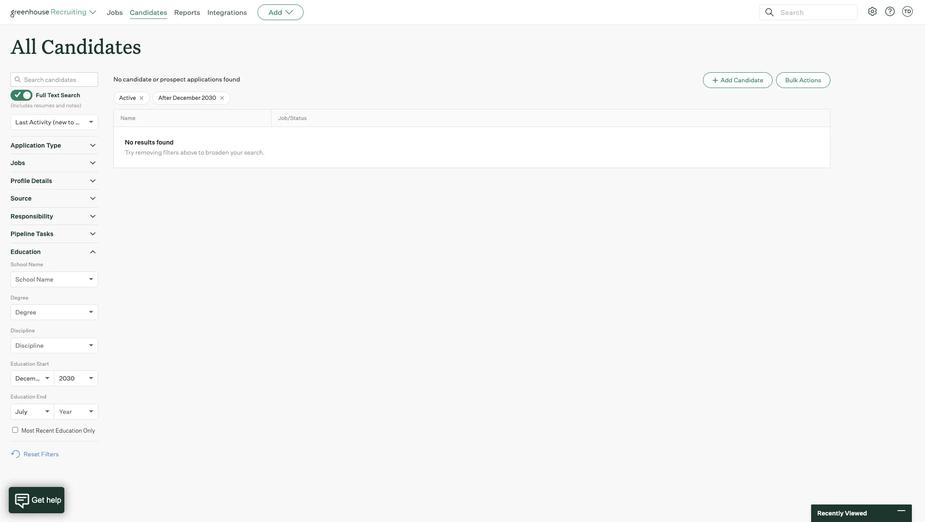 Task type: describe. For each thing, give the bounding box(es) containing it.
0 vertical spatial candidates
[[130, 8, 167, 17]]

discipline element
[[11, 326, 98, 360]]

reset
[[24, 450, 40, 458]]

tasks
[[36, 230, 53, 238]]

job/status
[[278, 115, 307, 121]]

notes)
[[66, 102, 81, 109]]

0 horizontal spatial jobs
[[11, 159, 25, 167]]

results
[[135, 139, 155, 146]]

active
[[119, 94, 136, 101]]

add candidate
[[721, 76, 763, 84]]

details
[[31, 177, 52, 184]]

pipeline
[[11, 230, 35, 238]]

year
[[59, 408, 72, 415]]

after december 2030
[[158, 94, 216, 101]]

integrations link
[[207, 8, 247, 17]]

activity
[[29, 118, 51, 126]]

last
[[15, 118, 28, 126]]

all candidates
[[11, 33, 141, 59]]

education start
[[11, 360, 49, 367]]

2 vertical spatial name
[[36, 275, 53, 283]]

school name element
[[11, 260, 98, 293]]

1 vertical spatial school name
[[15, 275, 53, 283]]

bulk
[[785, 76, 798, 84]]

1 horizontal spatial found
[[224, 75, 240, 83]]

integrations
[[207, 8, 247, 17]]

or
[[153, 75, 159, 83]]

1 horizontal spatial jobs
[[107, 8, 123, 17]]

after
[[158, 94, 172, 101]]

td
[[904, 8, 911, 14]]

to inside 'no results found try removing filters above to broaden your search.'
[[199, 149, 204, 156]]

td button
[[902, 6, 913, 17]]

candidate
[[123, 75, 152, 83]]

no results found try removing filters above to broaden your search.
[[125, 139, 265, 156]]

td button
[[901, 4, 915, 18]]

your
[[230, 149, 243, 156]]

july option
[[15, 408, 27, 415]]

0 vertical spatial degree
[[11, 294, 28, 301]]

filters
[[41, 450, 59, 458]]

candidate
[[734, 76, 763, 84]]

type
[[46, 141, 61, 149]]

search.
[[244, 149, 265, 156]]

recent
[[36, 427, 54, 434]]

education down year
[[56, 427, 82, 434]]

reset filters button
[[11, 446, 63, 462]]

1 vertical spatial degree
[[15, 308, 36, 316]]

greenhouse recruiting image
[[11, 7, 89, 18]]

reports
[[174, 8, 200, 17]]

add for add candidate
[[721, 76, 733, 84]]

last activity (new to old)
[[15, 118, 87, 126]]

viewed
[[845, 510, 867, 517]]

candidates link
[[130, 8, 167, 17]]

0 vertical spatial school name
[[11, 261, 43, 268]]

Search text field
[[778, 6, 849, 19]]

0 horizontal spatial 2030
[[59, 375, 75, 382]]

all
[[11, 33, 37, 59]]

source
[[11, 195, 32, 202]]

start
[[37, 360, 49, 367]]

only
[[83, 427, 95, 434]]

1 vertical spatial discipline
[[15, 342, 44, 349]]

no for no candidate or prospect applications found
[[113, 75, 122, 83]]



Task type: locate. For each thing, give the bounding box(es) containing it.
broaden
[[206, 149, 229, 156]]

july
[[15, 408, 27, 415]]

reset filters
[[24, 450, 59, 458]]

school
[[11, 261, 27, 268], [15, 275, 35, 283]]

recently viewed
[[817, 510, 867, 517]]

degree down school name element
[[11, 294, 28, 301]]

december
[[173, 94, 201, 101], [15, 375, 45, 382]]

to right above
[[199, 149, 204, 156]]

0 vertical spatial add
[[269, 8, 282, 17]]

december option
[[15, 375, 45, 382]]

profile details
[[11, 177, 52, 184]]

0 horizontal spatial december
[[15, 375, 45, 382]]

search
[[61, 92, 80, 99]]

candidates
[[130, 8, 167, 17], [41, 33, 141, 59]]

jobs up the profile
[[11, 159, 25, 167]]

school down pipeline
[[11, 261, 27, 268]]

school name up degree element
[[15, 275, 53, 283]]

december down education start
[[15, 375, 45, 382]]

1 vertical spatial no
[[125, 139, 133, 146]]

checkmark image
[[14, 92, 21, 98]]

to left old)
[[68, 118, 74, 126]]

education down pipeline
[[11, 248, 41, 255]]

reports link
[[174, 8, 200, 17]]

add inside add popup button
[[269, 8, 282, 17]]

education up july
[[11, 393, 35, 400]]

configure image
[[867, 6, 878, 17]]

0 horizontal spatial add
[[269, 8, 282, 17]]

1 vertical spatial 2030
[[59, 375, 75, 382]]

bulk actions
[[785, 76, 821, 84]]

(new
[[53, 118, 67, 126]]

jobs
[[107, 8, 123, 17], [11, 159, 25, 167]]

education up 'december' option
[[11, 360, 35, 367]]

no for no results found try removing filters above to broaden your search.
[[125, 139, 133, 146]]

full
[[36, 92, 46, 99]]

add button
[[258, 4, 304, 20]]

2030 down applications
[[202, 94, 216, 101]]

degree
[[11, 294, 28, 301], [15, 308, 36, 316]]

most recent education only
[[21, 427, 95, 434]]

education end
[[11, 393, 46, 400]]

0 vertical spatial discipline
[[11, 327, 35, 334]]

0 vertical spatial jobs
[[107, 8, 123, 17]]

0 vertical spatial name
[[120, 115, 135, 121]]

above
[[180, 149, 197, 156]]

1 vertical spatial add
[[721, 76, 733, 84]]

0 vertical spatial to
[[68, 118, 74, 126]]

0 vertical spatial found
[[224, 75, 240, 83]]

school name down pipeline
[[11, 261, 43, 268]]

Search candidates field
[[11, 72, 98, 87]]

pipeline tasks
[[11, 230, 53, 238]]

filters
[[163, 149, 179, 156]]

2030
[[202, 94, 216, 101], [59, 375, 75, 382]]

2030 up year
[[59, 375, 75, 382]]

found right applications
[[224, 75, 240, 83]]

try
[[125, 149, 134, 156]]

and
[[56, 102, 65, 109]]

0 vertical spatial no
[[113, 75, 122, 83]]

0 vertical spatial school
[[11, 261, 27, 268]]

0 vertical spatial december
[[173, 94, 201, 101]]

1 vertical spatial december
[[15, 375, 45, 382]]

found
[[224, 75, 240, 83], [156, 139, 174, 146]]

education for education start
[[11, 360, 35, 367]]

applications
[[187, 75, 222, 83]]

school name
[[11, 261, 43, 268], [15, 275, 53, 283]]

name down active
[[120, 115, 135, 121]]

Most Recent Education Only checkbox
[[12, 427, 18, 433]]

(includes
[[11, 102, 33, 109]]

education
[[11, 248, 41, 255], [11, 360, 35, 367], [11, 393, 35, 400], [56, 427, 82, 434]]

full text search (includes resumes and notes)
[[11, 92, 81, 109]]

add candidate link
[[703, 72, 773, 88]]

removing
[[135, 149, 162, 156]]

add
[[269, 8, 282, 17], [721, 76, 733, 84]]

resumes
[[34, 102, 55, 109]]

no
[[113, 75, 122, 83], [125, 139, 133, 146]]

text
[[47, 92, 60, 99]]

degree up discipline element on the left bottom of the page
[[15, 308, 36, 316]]

candidates down jobs link
[[41, 33, 141, 59]]

to
[[68, 118, 74, 126], [199, 149, 204, 156]]

1 vertical spatial jobs
[[11, 159, 25, 167]]

actions
[[799, 76, 821, 84]]

prospect
[[160, 75, 186, 83]]

found inside 'no results found try removing filters above to broaden your search.'
[[156, 139, 174, 146]]

jobs link
[[107, 8, 123, 17]]

profile
[[11, 177, 30, 184]]

no inside 'no results found try removing filters above to broaden your search.'
[[125, 139, 133, 146]]

no left candidate
[[113, 75, 122, 83]]

1 vertical spatial candidates
[[41, 33, 141, 59]]

0 horizontal spatial found
[[156, 139, 174, 146]]

name
[[120, 115, 135, 121], [29, 261, 43, 268], [36, 275, 53, 283]]

school up degree element
[[15, 275, 35, 283]]

degree element
[[11, 293, 98, 326]]

1 vertical spatial found
[[156, 139, 174, 146]]

candidates right jobs link
[[130, 8, 167, 17]]

last activity (new to old) option
[[15, 118, 87, 126]]

jobs left candidates link
[[107, 8, 123, 17]]

found up filters
[[156, 139, 174, 146]]

end
[[37, 393, 46, 400]]

1 horizontal spatial no
[[125, 139, 133, 146]]

0 horizontal spatial no
[[113, 75, 122, 83]]

1 horizontal spatial 2030
[[202, 94, 216, 101]]

december down the no candidate or prospect applications found
[[173, 94, 201, 101]]

old)
[[75, 118, 87, 126]]

1 horizontal spatial to
[[199, 149, 204, 156]]

no candidate or prospect applications found
[[113, 75, 240, 83]]

no up try
[[125, 139, 133, 146]]

application type
[[11, 141, 61, 149]]

application
[[11, 141, 45, 149]]

1 vertical spatial school
[[15, 275, 35, 283]]

most
[[21, 427, 35, 434]]

0 vertical spatial 2030
[[202, 94, 216, 101]]

1 vertical spatial to
[[199, 149, 204, 156]]

responsibility
[[11, 212, 53, 220]]

recently
[[817, 510, 844, 517]]

education for education
[[11, 248, 41, 255]]

1 vertical spatial name
[[29, 261, 43, 268]]

add for add
[[269, 8, 282, 17]]

name up degree element
[[36, 275, 53, 283]]

education for education end
[[11, 393, 35, 400]]

name down pipeline tasks
[[29, 261, 43, 268]]

1 horizontal spatial december
[[173, 94, 201, 101]]

2030 option
[[59, 375, 75, 382]]

0 horizontal spatial to
[[68, 118, 74, 126]]

bulk actions link
[[776, 72, 831, 88]]

1 horizontal spatial add
[[721, 76, 733, 84]]

discipline
[[11, 327, 35, 334], [15, 342, 44, 349]]



Task type: vqa. For each thing, say whether or not it's contained in the screenshot.
All Candidates
yes



